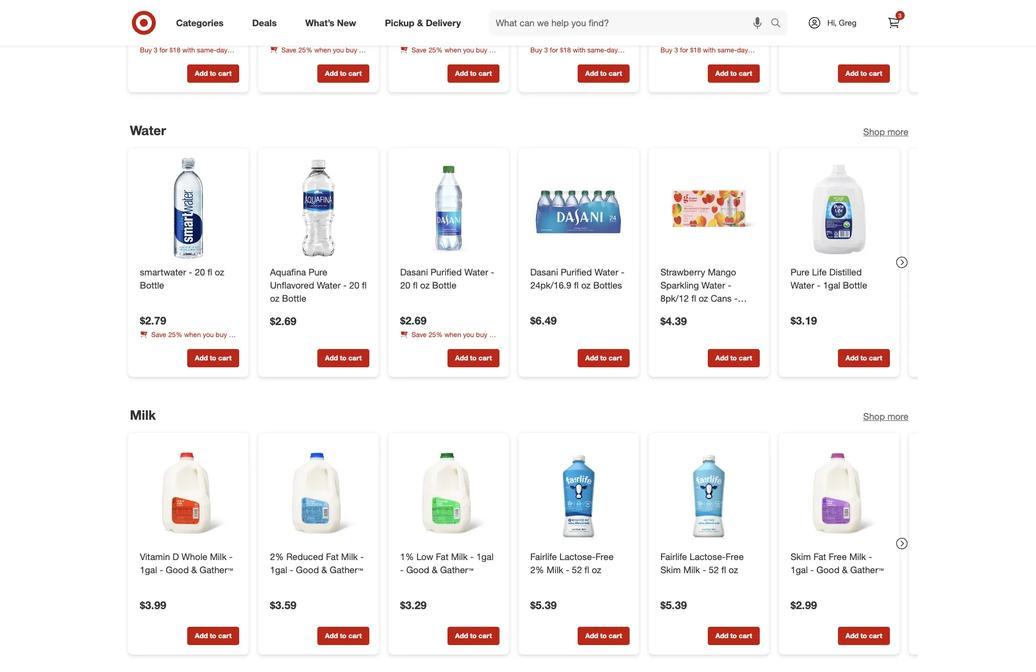 Task type: vqa. For each thing, say whether or not it's contained in the screenshot.
$7.49 Buy 3 for $18 with same-day order services associated with first BUY 3 FOR $18 WITH SAME-DAY ORDER SERVICES Button from the left
yes



Task type: describe. For each thing, give the bounding box(es) containing it.
fairlife for 2%
[[530, 551, 557, 563]]

same- for 2nd buy 3 for $18 with same-day order services button from right
[[587, 46, 607, 54]]

more for water
[[888, 126, 909, 138]]

& for $3.59
[[321, 564, 327, 576]]

good for $3.59
[[296, 564, 319, 576]]

2% reduced fat milk - 1gal - good & gather™ link
[[270, 551, 367, 577]]

fairlife lactose-free 2% milk - 52 fl oz link
[[530, 551, 627, 577]]

& inside pickup & delivery link
[[417, 17, 423, 28]]

2 buy 3 for $18 with same-day order services button from the left
[[530, 45, 630, 64]]

fat for $3.29
[[436, 551, 448, 563]]

pickup & delivery link
[[375, 10, 475, 35]]

pure inside aquafina pure unflavored water - 20 fl oz bottle
[[308, 267, 327, 278]]

$7.49 buy 3 for $18 with same-day order services for 2nd buy 3 for $18 with same-day order services button from right
[[530, 29, 618, 64]]

$18 for first buy 3 for $18 with same-day order services button from left
[[169, 46, 180, 54]]

2 order from the left
[[530, 56, 547, 64]]

$5.39 for 2%
[[530, 599, 557, 612]]

strawberry mango sparkling water - 8pk/12 fl oz cans - good & gather™ $4.39
[[660, 267, 738, 327]]

cans
[[711, 293, 732, 304]]

dasani for 24pk/16.9
[[530, 267, 558, 278]]

1 buy from the left
[[140, 46, 152, 54]]

for for 2nd buy 3 for $18 with same-day order services button from right
[[550, 46, 558, 54]]

bottle inside dasani purified water - 20 fl oz bottle
[[432, 280, 456, 291]]

milk inside fairlife lactose-free skim milk - 52 fl oz
[[683, 564, 700, 576]]

3 for 2nd buy 3 for $18 with same-day order services button from right
[[544, 46, 548, 54]]

vitamin d whole milk - 1gal - good & gather™ link
[[140, 551, 237, 577]]

milk inside 1% low fat milk - 1gal - good & gather™
[[451, 551, 468, 563]]

shop for water
[[864, 126, 885, 138]]

same- for first buy 3 for $18 with same-day order services button from left
[[197, 46, 216, 54]]

fl inside fairlife lactose-free 2% milk - 52 fl oz
[[584, 564, 589, 576]]

what's new
[[305, 17, 356, 28]]

when down smartwater - 20 fl oz bottle link on the left top of page
[[184, 330, 201, 339]]

pickup
[[385, 17, 415, 28]]

20 inside dasani purified water - 20 fl oz bottle
[[400, 280, 410, 291]]

$7.49 for first buy 3 for $18 with same-day order services button from left
[[140, 29, 166, 42]]

2% inside 2% reduced fat milk - 1gal - good & gather™
[[270, 551, 284, 563]]

- inside fairlife lactose-free skim milk - 52 fl oz
[[703, 564, 706, 576]]

fl inside 'smartwater - 20 fl oz bottle'
[[207, 267, 212, 278]]

smartwater - 20 fl oz bottle
[[140, 267, 224, 291]]

strawberry mango sparkling water - 8pk/12 fl oz cans - good & gather™ link
[[660, 266, 757, 317]]

$3.99
[[140, 599, 166, 612]]

skim fat free milk - 1gal - good & gather™
[[791, 551, 884, 576]]

good for $2.99
[[816, 564, 839, 576]]

pure life distilled water - 1gal bottle
[[791, 267, 867, 291]]

what's
[[305, 17, 335, 28]]

shop more for milk
[[864, 411, 909, 422]]

smartwater - 20 fl oz bottle link
[[140, 266, 237, 292]]

25% down dasani purified water - 20 fl oz bottle
[[428, 330, 442, 339]]

day for first buy 3 for $18 with same-day order services button from the right
[[737, 46, 748, 54]]

water inside dasani purified water - 20 fl oz bottle
[[464, 267, 488, 278]]

& for $3.29
[[432, 564, 437, 576]]

pure life distilled water - 1gal bottle link
[[791, 266, 888, 292]]

1gal for $3.59
[[270, 564, 287, 576]]

life
[[812, 267, 827, 278]]

services for first buy 3 for $18 with same-day order services button from left
[[158, 56, 183, 64]]

$3.59
[[270, 599, 296, 612]]

25% down what's
[[298, 46, 312, 54]]

hi,
[[828, 18, 837, 27]]

good for $3.29
[[406, 564, 429, 576]]

bottles
[[593, 280, 622, 291]]

shop more button for milk
[[864, 410, 909, 423]]

$7.19
[[660, 29, 687, 42]]

when down dasani purified water - 20 fl oz bottle link
[[444, 330, 461, 339]]

smartwater
[[140, 267, 186, 278]]

fairlife for skim
[[660, 551, 687, 563]]

for for first buy 3 for $18 with same-day order services button from left
[[159, 46, 167, 54]]

categories link
[[166, 10, 238, 35]]

oz inside 'smartwater - 20 fl oz bottle'
[[215, 267, 224, 278]]

dasani purified water - 20 fl oz bottle link
[[400, 266, 497, 292]]

$4.39
[[660, 314, 687, 327]]

aquafina pure unflavored water - 20 fl oz bottle
[[270, 267, 367, 304]]

1% low fat milk - 1gal - good & gather™
[[400, 551, 493, 576]]

oz inside fairlife lactose-free 2% milk - 52 fl oz
[[592, 564, 601, 576]]

fl inside fairlife lactose-free skim milk - 52 fl oz
[[721, 564, 726, 576]]

$18 for 2nd buy 3 for $18 with same-day order services button from right
[[560, 46, 571, 54]]

fat inside skim fat free milk - 1gal - good & gather™
[[814, 551, 826, 563]]

vitamin
[[140, 551, 170, 563]]

- inside 'smartwater - 20 fl oz bottle'
[[188, 267, 192, 278]]

1%
[[400, 551, 414, 563]]

3 for first buy 3 for $18 with same-day order services button from the right
[[674, 46, 678, 54]]

$2.99
[[791, 599, 817, 612]]

day for 2nd buy 3 for $18 with same-day order services button from right
[[607, 46, 618, 54]]

when down delivery
[[444, 46, 461, 54]]

categories
[[176, 17, 224, 28]]

What can we help you find? suggestions appear below search field
[[489, 10, 773, 35]]

52 for 2%
[[572, 564, 582, 576]]

hi, greg
[[828, 18, 857, 27]]

bottle inside pure life distilled water - 1gal bottle
[[843, 280, 867, 291]]

shop more for water
[[864, 126, 909, 138]]

1gal for $3.29
[[476, 551, 493, 563]]

greg
[[839, 18, 857, 27]]

aquafina
[[270, 267, 306, 278]]

pure inside pure life distilled water - 1gal bottle
[[791, 267, 809, 278]]

new
[[337, 17, 356, 28]]

$6.49
[[530, 314, 557, 327]]

milk inside fairlife lactose-free 2% milk - 52 fl oz
[[546, 564, 563, 576]]

more for milk
[[888, 411, 909, 422]]

shop for milk
[[864, 411, 885, 422]]

3 inside 3 link
[[899, 12, 902, 19]]

unflavored
[[270, 280, 314, 291]]

lactose- for skim
[[690, 551, 726, 563]]

milk inside skim fat free milk - 1gal - good & gather™
[[849, 551, 866, 563]]

fairlife lactose-free skim milk - 52 fl oz link
[[660, 551, 757, 577]]

24pk/16.9
[[530, 280, 571, 291]]

free for fairlife lactose-free skim milk - 52 fl oz
[[726, 551, 744, 563]]



Task type: locate. For each thing, give the bounding box(es) containing it.
52 for skim
[[709, 564, 719, 576]]

skim fat free milk - 1gal - good & gather™ image
[[788, 442, 890, 544], [788, 442, 890, 544]]

2 shop more from the top
[[864, 411, 909, 422]]

milk inside vitamin d whole milk - 1gal - good & gather™
[[210, 551, 226, 563]]

3 buy 3 for $18 with same-day order services button from the left
[[660, 45, 760, 64]]

lactose- for 2%
[[559, 551, 595, 563]]

aquafina pure unflavored water - 20 fl oz bottle link
[[270, 266, 367, 305]]

2 lactose- from the left
[[690, 551, 726, 563]]

with for first buy 3 for $18 with same-day order services button from left
[[182, 46, 195, 54]]

fairlife lactose-free skim milk - 52 fl oz
[[660, 551, 744, 576]]

order
[[140, 56, 156, 64], [530, 56, 547, 64], [660, 56, 677, 64]]

1 horizontal spatial skim
[[791, 551, 811, 563]]

1 lactose- from the left
[[559, 551, 595, 563]]

pure
[[308, 267, 327, 278], [791, 267, 809, 278]]

whole
[[181, 551, 207, 563]]

1 horizontal spatial with
[[573, 46, 585, 54]]

1 horizontal spatial pure
[[791, 267, 809, 278]]

1 purified from the left
[[430, 267, 462, 278]]

services for first buy 3 for $18 with same-day order services button from the right
[[679, 56, 704, 64]]

&
[[417, 17, 423, 28], [686, 306, 692, 317], [191, 564, 197, 576], [321, 564, 327, 576], [432, 564, 437, 576], [842, 564, 848, 576]]

1 with from the left
[[182, 46, 195, 54]]

milk
[[130, 407, 156, 423], [210, 551, 226, 563], [341, 551, 358, 563], [451, 551, 468, 563], [849, 551, 866, 563], [546, 564, 563, 576], [683, 564, 700, 576]]

good inside 2% reduced fat milk - 1gal - good & gather™
[[296, 564, 319, 576]]

oz inside dasani purified water - 24pk/16.9 fl oz bottles
[[581, 280, 591, 291]]

2 horizontal spatial fat
[[814, 551, 826, 563]]

1 horizontal spatial $18
[[560, 46, 571, 54]]

2 $7.49 buy 3 for $18 with same-day order services from the left
[[530, 29, 618, 64]]

2 horizontal spatial $18
[[690, 46, 701, 54]]

dasani purified water - 24pk/16.9 fl oz bottles image
[[528, 158, 630, 259], [528, 158, 630, 259]]

0 horizontal spatial $5.39
[[530, 599, 557, 612]]

1 52 from the left
[[572, 564, 582, 576]]

& for $2.99
[[842, 564, 848, 576]]

1gal inside pure life distilled water - 1gal bottle
[[823, 280, 840, 291]]

strawberry
[[660, 267, 705, 278]]

fairlife inside fairlife lactose-free skim milk - 52 fl oz
[[660, 551, 687, 563]]

3 link
[[881, 10, 907, 35]]

2 52 from the left
[[709, 564, 719, 576]]

when down what's
[[314, 46, 331, 54]]

free inside skim fat free milk - 1gal - good & gather™
[[829, 551, 847, 563]]

gather™ for $2.99
[[850, 564, 884, 576]]

25% down delivery
[[428, 46, 442, 54]]

fairlife
[[530, 551, 557, 563], [660, 551, 687, 563]]

buy
[[140, 46, 152, 54], [530, 46, 542, 54], [660, 46, 672, 54]]

skim inside fairlife lactose-free skim milk - 52 fl oz
[[660, 564, 681, 576]]

0 horizontal spatial services
[[158, 56, 183, 64]]

search button
[[765, 10, 793, 38]]

distilled
[[829, 267, 862, 278]]

fl
[[207, 267, 212, 278], [362, 280, 367, 291], [413, 280, 417, 291], [574, 280, 579, 291], [691, 293, 696, 304], [584, 564, 589, 576], [721, 564, 726, 576]]

8pk/12
[[660, 293, 689, 304]]

same- for first buy 3 for $18 with same-day order services button from the right
[[718, 46, 737, 54]]

1gal inside 1% low fat milk - 1gal - good & gather™
[[476, 551, 493, 563]]

with
[[182, 46, 195, 54], [573, 46, 585, 54], [703, 46, 716, 54]]

0 horizontal spatial $7.49
[[140, 29, 166, 42]]

3 with from the left
[[703, 46, 716, 54]]

1 shop from the top
[[864, 126, 885, 138]]

good down the reduced
[[296, 564, 319, 576]]

2 shop from the top
[[864, 411, 885, 422]]

1 shop more button from the top
[[864, 126, 909, 139]]

0 horizontal spatial day
[[216, 46, 227, 54]]

1 horizontal spatial buy 3 for $18 with same-day order services button
[[530, 45, 630, 64]]

2 horizontal spatial buy
[[660, 46, 672, 54]]

for
[[159, 46, 167, 54], [550, 46, 558, 54], [680, 46, 688, 54]]

0 horizontal spatial skim
[[660, 564, 681, 576]]

& inside 2% reduced fat milk - 1gal - good & gather™
[[321, 564, 327, 576]]

1 $5.39 from the left
[[530, 599, 557, 612]]

20
[[195, 267, 205, 278], [349, 280, 359, 291], [400, 280, 410, 291]]

good inside 1% low fat milk - 1gal - good & gather™
[[406, 564, 429, 576]]

1 day from the left
[[216, 46, 227, 54]]

3 fat from the left
[[814, 551, 826, 563]]

1 vertical spatial more
[[888, 411, 909, 422]]

2 with from the left
[[573, 46, 585, 54]]

$18 for first buy 3 for $18 with same-day order services button from the right
[[690, 46, 701, 54]]

1gal for $2.99
[[791, 564, 808, 576]]

fl inside dasani purified water - 24pk/16.9 fl oz bottles
[[574, 280, 579, 291]]

0 horizontal spatial $7.49 buy 3 for $18 with same-day order services
[[140, 29, 227, 64]]

1 shop more from the top
[[864, 126, 909, 138]]

1 $7.49 buy 3 for $18 with same-day order services from the left
[[140, 29, 227, 64]]

3 for first buy 3 for $18 with same-day order services button from left
[[153, 46, 157, 54]]

you
[[333, 46, 344, 54], [463, 46, 474, 54], [203, 330, 214, 339], [463, 330, 474, 339]]

dasani inside dasani purified water - 20 fl oz bottle
[[400, 267, 428, 278]]

fat for $3.59
[[326, 551, 338, 563]]

3 buy from the left
[[660, 46, 672, 54]]

& for $3.99
[[191, 564, 197, 576]]

3 services from the left
[[679, 56, 704, 64]]

0 vertical spatial more
[[888, 126, 909, 138]]

2 dasani from the left
[[530, 267, 558, 278]]

free inside fairlife lactose-free skim milk - 52 fl oz
[[726, 551, 744, 563]]

fat right the reduced
[[326, 551, 338, 563]]

1gal inside skim fat free milk - 1gal - good & gather™
[[791, 564, 808, 576]]

0 horizontal spatial buy
[[140, 46, 152, 54]]

dasani purified water - 24pk/16.9 fl oz bottles link
[[530, 266, 627, 292]]

with inside "$7.19 buy 3 for $18 with same-day order services"
[[703, 46, 716, 54]]

fairlife lactose-free 2% milk - 52 fl oz
[[530, 551, 614, 576]]

dasani for 20
[[400, 267, 428, 278]]

save 25% when you buy 2 coca-cola single beverages
[[270, 46, 363, 64], [400, 46, 493, 64], [140, 330, 232, 349], [400, 330, 493, 349]]

1 for from the left
[[159, 46, 167, 54]]

2
[[359, 46, 363, 54], [489, 46, 493, 54], [229, 330, 232, 339], [489, 330, 493, 339]]

purified
[[430, 267, 462, 278], [561, 267, 592, 278]]

water inside "strawberry mango sparkling water - 8pk/12 fl oz cans - good & gather™ $4.39"
[[701, 280, 725, 291]]

1 horizontal spatial 52
[[709, 564, 719, 576]]

2 day from the left
[[607, 46, 618, 54]]

$2.79
[[140, 314, 166, 327]]

day for first buy 3 for $18 with same-day order services button from left
[[216, 46, 227, 54]]

1 horizontal spatial for
[[550, 46, 558, 54]]

oz inside fairlife lactose-free skim milk - 52 fl oz
[[729, 564, 738, 576]]

1 horizontal spatial 20
[[349, 280, 359, 291]]

vitamin d whole milk - 1gal - good & gather™ image
[[137, 442, 239, 544], [137, 442, 239, 544]]

shop more button for water
[[864, 126, 909, 139]]

1 pure from the left
[[308, 267, 327, 278]]

2 more from the top
[[888, 411, 909, 422]]

good inside vitamin d whole milk - 1gal - good & gather™
[[165, 564, 189, 576]]

good inside "strawberry mango sparkling water - 8pk/12 fl oz cans - good & gather™ $4.39"
[[660, 306, 683, 317]]

2 horizontal spatial free
[[829, 551, 847, 563]]

& inside skim fat free milk - 1gal - good & gather™
[[842, 564, 848, 576]]

3 day from the left
[[737, 46, 748, 54]]

fl inside aquafina pure unflavored water - 20 fl oz bottle
[[362, 280, 367, 291]]

$2.69
[[400, 29, 426, 42], [791, 29, 817, 42], [400, 314, 426, 327], [270, 314, 296, 327]]

0 horizontal spatial order
[[140, 56, 156, 64]]

2 purified from the left
[[561, 267, 592, 278]]

water inside pure life distilled water - 1gal bottle
[[791, 280, 814, 291]]

2%
[[270, 551, 284, 563], [530, 564, 544, 576]]

dasani inside dasani purified water - 24pk/16.9 fl oz bottles
[[530, 267, 558, 278]]

$5.39 down fairlife lactose-free skim milk - 52 fl oz
[[660, 599, 687, 612]]

pure left life
[[791, 267, 809, 278]]

0 vertical spatial skim
[[791, 551, 811, 563]]

$7.49 buy 3 for $18 with same-day order services
[[140, 29, 227, 64], [530, 29, 618, 64]]

skim fat free milk - 1gal - good & gather™ link
[[791, 551, 888, 577]]

2 horizontal spatial for
[[680, 46, 688, 54]]

gather™ for $3.29
[[440, 564, 473, 576]]

purified inside dasani purified water - 24pk/16.9 fl oz bottles
[[561, 267, 592, 278]]

$7.49 buy 3 for $18 with same-day order services for first buy 3 for $18 with same-day order services button from left
[[140, 29, 227, 64]]

0 horizontal spatial free
[[595, 551, 614, 563]]

free for fairlife lactose-free 2% milk - 52 fl oz
[[595, 551, 614, 563]]

oz inside "strawberry mango sparkling water - 8pk/12 fl oz cans - good & gather™ $4.39"
[[699, 293, 708, 304]]

what's new link
[[296, 10, 371, 35]]

$3.29
[[400, 599, 426, 612]]

3 for from the left
[[680, 46, 688, 54]]

water inside aquafina pure unflavored water - 20 fl oz bottle
[[317, 280, 340, 291]]

fairlife inside fairlife lactose-free 2% milk - 52 fl oz
[[530, 551, 557, 563]]

buy
[[346, 46, 357, 54], [476, 46, 487, 54], [215, 330, 227, 339], [476, 330, 487, 339]]

2 horizontal spatial day
[[737, 46, 748, 54]]

gather™
[[694, 306, 728, 317], [199, 564, 233, 576], [330, 564, 363, 576], [440, 564, 473, 576], [850, 564, 884, 576]]

1% low fat milk - 1gal - good & gather™ link
[[400, 551, 497, 577]]

- inside pure life distilled water - 1gal bottle
[[817, 280, 821, 291]]

fat inside 2% reduced fat milk - 1gal - good & gather™
[[326, 551, 338, 563]]

25% down 'smartwater - 20 fl oz bottle' at the left top
[[168, 330, 182, 339]]

- inside dasani purified water - 20 fl oz bottle
[[491, 267, 494, 278]]

1 vertical spatial shop more
[[864, 411, 909, 422]]

2% inside fairlife lactose-free 2% milk - 52 fl oz
[[530, 564, 544, 576]]

2 horizontal spatial buy 3 for $18 with same-day order services button
[[660, 45, 760, 64]]

2 pure from the left
[[791, 267, 809, 278]]

bottle inside 'smartwater - 20 fl oz bottle'
[[140, 280, 164, 291]]

fat right low
[[436, 551, 448, 563]]

$18
[[169, 46, 180, 54], [560, 46, 571, 54], [690, 46, 701, 54]]

52 inside fairlife lactose-free skim milk - 52 fl oz
[[709, 564, 719, 576]]

shop more
[[864, 126, 909, 138], [864, 411, 909, 422]]

lactose- inside fairlife lactose-free 2% milk - 52 fl oz
[[559, 551, 595, 563]]

shop more button
[[864, 126, 909, 139], [864, 410, 909, 423]]

fl inside "strawberry mango sparkling water - 8pk/12 fl oz cans - good & gather™ $4.39"
[[691, 293, 696, 304]]

lactose-
[[559, 551, 595, 563], [690, 551, 726, 563]]

dasani purified water - 24pk/16.9 fl oz bottles
[[530, 267, 624, 291]]

2 free from the left
[[726, 551, 744, 563]]

sparkling
[[660, 280, 699, 291]]

good for $3.99
[[165, 564, 189, 576]]

0 horizontal spatial purified
[[430, 267, 462, 278]]

20 inside aquafina pure unflavored water - 20 fl oz bottle
[[349, 280, 359, 291]]

services for 2nd buy 3 for $18 with same-day order services button from right
[[548, 56, 574, 64]]

save 25% when you buy 2 coca-cola single beverages button
[[270, 45, 369, 64], [400, 45, 499, 64], [140, 330, 239, 349], [400, 330, 499, 349]]

- inside fairlife lactose-free 2% milk - 52 fl oz
[[566, 564, 569, 576]]

- inside dasani purified water - 24pk/16.9 fl oz bottles
[[621, 267, 624, 278]]

0 horizontal spatial lactose-
[[559, 551, 595, 563]]

milk inside 2% reduced fat milk - 1gal - good & gather™
[[341, 551, 358, 563]]

0 horizontal spatial 20
[[195, 267, 205, 278]]

0 horizontal spatial pure
[[308, 267, 327, 278]]

with for first buy 3 for $18 with same-day order services button from the right
[[703, 46, 716, 54]]

& inside "strawberry mango sparkling water - 8pk/12 fl oz cans - good & gather™ $4.39"
[[686, 306, 692, 317]]

1 buy 3 for $18 with same-day order services button from the left
[[140, 45, 239, 64]]

strawberry mango sparkling water - 8pk/12 fl oz cans - good & gather™ image
[[658, 158, 760, 259], [658, 158, 760, 259]]

good
[[660, 306, 683, 317], [165, 564, 189, 576], [296, 564, 319, 576], [406, 564, 429, 576], [816, 564, 839, 576]]

2 services from the left
[[548, 56, 574, 64]]

3 same- from the left
[[718, 46, 737, 54]]

oz inside dasani purified water - 20 fl oz bottle
[[420, 280, 429, 291]]

1 $7.49 from the left
[[140, 29, 166, 42]]

2 for from the left
[[550, 46, 558, 54]]

pure up unflavored
[[308, 267, 327, 278]]

single
[[305, 56, 324, 64], [435, 56, 454, 64], [175, 340, 194, 349], [435, 340, 454, 349]]

1 horizontal spatial same-
[[587, 46, 607, 54]]

delivery
[[426, 17, 461, 28]]

2 fairlife from the left
[[660, 551, 687, 563]]

lactose- inside fairlife lactose-free skim milk - 52 fl oz
[[690, 551, 726, 563]]

1 fat from the left
[[326, 551, 338, 563]]

2 $18 from the left
[[560, 46, 571, 54]]

0 horizontal spatial fat
[[326, 551, 338, 563]]

purified inside dasani purified water - 20 fl oz bottle
[[430, 267, 462, 278]]

1 dasani from the left
[[400, 267, 428, 278]]

add
[[195, 69, 208, 78], [325, 69, 338, 78], [455, 69, 468, 78], [585, 69, 598, 78], [715, 69, 728, 78], [846, 69, 859, 78], [195, 354, 208, 363], [325, 354, 338, 363], [455, 354, 468, 363], [585, 354, 598, 363], [715, 354, 728, 363], [846, 354, 859, 363], [195, 632, 208, 640], [325, 632, 338, 640], [455, 632, 468, 640], [585, 632, 598, 640], [715, 632, 728, 640], [846, 632, 859, 640]]

fat
[[326, 551, 338, 563], [436, 551, 448, 563], [814, 551, 826, 563]]

fat inside 1% low fat milk - 1gal - good & gather™
[[436, 551, 448, 563]]

3 order from the left
[[660, 56, 677, 64]]

2% reduced fat milk - 1gal - good & gather™ image
[[268, 442, 369, 544], [268, 442, 369, 544]]

more
[[888, 126, 909, 138], [888, 411, 909, 422]]

0 horizontal spatial 52
[[572, 564, 582, 576]]

1 horizontal spatial fairlife
[[660, 551, 687, 563]]

good inside skim fat free milk - 1gal - good & gather™
[[816, 564, 839, 576]]

1 horizontal spatial $7.49 buy 3 for $18 with same-day order services
[[530, 29, 618, 64]]

2 horizontal spatial with
[[703, 46, 716, 54]]

shop
[[864, 126, 885, 138], [864, 411, 885, 422]]

$7.49 for 2nd buy 3 for $18 with same-day order services button from right
[[530, 29, 557, 42]]

1 $18 from the left
[[169, 46, 180, 54]]

gather™ inside 2% reduced fat milk - 1gal - good & gather™
[[330, 564, 363, 576]]

fat up '$2.99'
[[814, 551, 826, 563]]

0 vertical spatial shop more
[[864, 126, 909, 138]]

& inside vitamin d whole milk - 1gal - good & gather™
[[191, 564, 197, 576]]

25%
[[298, 46, 312, 54], [428, 46, 442, 54], [168, 330, 182, 339], [428, 330, 442, 339]]

0 horizontal spatial with
[[182, 46, 195, 54]]

20 inside 'smartwater - 20 fl oz bottle'
[[195, 267, 205, 278]]

0 vertical spatial shop more button
[[864, 126, 909, 139]]

dasani purified water - 20 fl oz bottle
[[400, 267, 494, 291]]

$7.19 buy 3 for $18 with same-day order services
[[660, 29, 748, 64]]

2 horizontal spatial 20
[[400, 280, 410, 291]]

1 horizontal spatial purified
[[561, 267, 592, 278]]

2 horizontal spatial services
[[679, 56, 704, 64]]

fairlife lactose-free skim milk - 52 fl oz image
[[658, 442, 760, 544], [658, 442, 760, 544]]

0 horizontal spatial buy 3 for $18 with same-day order services button
[[140, 45, 239, 64]]

search
[[765, 18, 793, 29]]

1 horizontal spatial lactose-
[[690, 551, 726, 563]]

1 fairlife from the left
[[530, 551, 557, 563]]

1 horizontal spatial 2%
[[530, 564, 544, 576]]

save
[[281, 46, 296, 54], [411, 46, 426, 54], [151, 330, 166, 339], [411, 330, 426, 339]]

oz inside aquafina pure unflavored water - 20 fl oz bottle
[[270, 293, 279, 304]]

0 horizontal spatial same-
[[197, 46, 216, 54]]

2 $7.49 from the left
[[530, 29, 557, 42]]

2% reduced fat milk - 1gal - good & gather™
[[270, 551, 364, 576]]

for inside "$7.19 buy 3 for $18 with same-day order services"
[[680, 46, 688, 54]]

0 vertical spatial 2%
[[270, 551, 284, 563]]

1gal inside vitamin d whole milk - 1gal - good & gather™
[[140, 564, 157, 576]]

2 horizontal spatial same-
[[718, 46, 737, 54]]

$3.19
[[791, 314, 817, 327]]

2 shop more button from the top
[[864, 410, 909, 423]]

d
[[172, 551, 179, 563]]

for for first buy 3 for $18 with same-day order services button from the right
[[680, 46, 688, 54]]

0 horizontal spatial 2%
[[270, 551, 284, 563]]

fl inside dasani purified water - 20 fl oz bottle
[[413, 280, 417, 291]]

water inside dasani purified water - 24pk/16.9 fl oz bottles
[[594, 267, 618, 278]]

$5.39 for skim
[[660, 599, 687, 612]]

3
[[899, 12, 902, 19], [153, 46, 157, 54], [544, 46, 548, 54], [674, 46, 678, 54]]

good down d
[[165, 564, 189, 576]]

1% low fat milk - 1gal - good & gather™ image
[[398, 442, 499, 544], [398, 442, 499, 544]]

1gal inside 2% reduced fat milk - 1gal - good & gather™
[[270, 564, 287, 576]]

& inside 1% low fat milk - 1gal - good & gather™
[[432, 564, 437, 576]]

beverages
[[326, 56, 358, 64], [456, 56, 488, 64], [195, 340, 228, 349], [456, 340, 488, 349]]

1 horizontal spatial buy
[[530, 46, 542, 54]]

dasani purified water - 20 fl oz bottle image
[[398, 158, 499, 259], [398, 158, 499, 259]]

deals link
[[243, 10, 291, 35]]

bottle
[[140, 280, 164, 291], [432, 280, 456, 291], [843, 280, 867, 291], [282, 293, 306, 304]]

skim
[[791, 551, 811, 563], [660, 564, 681, 576]]

good up '$2.99'
[[816, 564, 839, 576]]

gather™ inside "strawberry mango sparkling water - 8pk/12 fl oz cans - good & gather™ $4.39"
[[694, 306, 728, 317]]

1 services from the left
[[158, 56, 183, 64]]

vitamin d whole milk - 1gal - good & gather™
[[140, 551, 233, 576]]

1 more from the top
[[888, 126, 909, 138]]

2 fat from the left
[[436, 551, 448, 563]]

$5.39 down fairlife lactose-free 2% milk - 52 fl oz
[[530, 599, 557, 612]]

services inside "$7.19 buy 3 for $18 with same-day order services"
[[679, 56, 704, 64]]

buy inside "$7.19 buy 3 for $18 with same-day order services"
[[660, 46, 672, 54]]

reduced
[[286, 551, 323, 563]]

1 vertical spatial 2%
[[530, 564, 544, 576]]

1 horizontal spatial order
[[530, 56, 547, 64]]

1 horizontal spatial dasani
[[530, 267, 558, 278]]

services
[[158, 56, 183, 64], [548, 56, 574, 64], [679, 56, 704, 64]]

1 vertical spatial shop more button
[[864, 410, 909, 423]]

order inside "$7.19 buy 3 for $18 with same-day order services"
[[660, 56, 677, 64]]

2 horizontal spatial order
[[660, 56, 677, 64]]

$18 inside "$7.19 buy 3 for $18 with same-day order services"
[[690, 46, 701, 54]]

pickup & delivery
[[385, 17, 461, 28]]

1gal
[[823, 280, 840, 291], [476, 551, 493, 563], [140, 564, 157, 576], [270, 564, 287, 576], [791, 564, 808, 576]]

aquafina pure unflavored water - 20 fl oz bottle image
[[268, 158, 369, 259], [268, 158, 369, 259]]

2 same- from the left
[[587, 46, 607, 54]]

- inside aquafina pure unflavored water - 20 fl oz bottle
[[343, 280, 347, 291]]

0 horizontal spatial fairlife
[[530, 551, 557, 563]]

1 free from the left
[[595, 551, 614, 563]]

add to cart
[[195, 69, 231, 78], [325, 69, 362, 78], [455, 69, 492, 78], [585, 69, 622, 78], [715, 69, 752, 78], [846, 69, 882, 78], [195, 354, 231, 363], [325, 354, 362, 363], [455, 354, 492, 363], [585, 354, 622, 363], [715, 354, 752, 363], [846, 354, 882, 363], [195, 632, 231, 640], [325, 632, 362, 640], [455, 632, 492, 640], [585, 632, 622, 640], [715, 632, 752, 640], [846, 632, 882, 640]]

0 horizontal spatial for
[[159, 46, 167, 54]]

1 horizontal spatial $7.49
[[530, 29, 557, 42]]

gather™ for $3.99
[[199, 564, 233, 576]]

day inside "$7.19 buy 3 for $18 with same-day order services"
[[737, 46, 748, 54]]

cola
[[289, 56, 303, 64], [419, 56, 433, 64], [159, 340, 173, 349], [419, 340, 433, 349]]

skim inside skim fat free milk - 1gal - good & gather™
[[791, 551, 811, 563]]

1 horizontal spatial day
[[607, 46, 618, 54]]

coca-
[[270, 56, 289, 64], [400, 56, 419, 64], [140, 340, 159, 349], [400, 340, 419, 349]]

0 horizontal spatial $18
[[169, 46, 180, 54]]

3 inside "$7.19 buy 3 for $18 with same-day order services"
[[674, 46, 678, 54]]

purified for bottle
[[430, 267, 462, 278]]

bottle inside aquafina pure unflavored water - 20 fl oz bottle
[[282, 293, 306, 304]]

1 same- from the left
[[197, 46, 216, 54]]

0 vertical spatial shop
[[864, 126, 885, 138]]

1 horizontal spatial $5.39
[[660, 599, 687, 612]]

free for skim fat free milk - 1gal - good & gather™
[[829, 551, 847, 563]]

fairlife lactose-free 2% milk - 52 fl oz image
[[528, 442, 630, 544], [528, 442, 630, 544]]

purified for bottles
[[561, 267, 592, 278]]

gather™ inside 1% low fat milk - 1gal - good & gather™
[[440, 564, 473, 576]]

1 horizontal spatial free
[[726, 551, 744, 563]]

when
[[314, 46, 331, 54], [444, 46, 461, 54], [184, 330, 201, 339], [444, 330, 461, 339]]

good down low
[[406, 564, 429, 576]]

day
[[216, 46, 227, 54], [607, 46, 618, 54], [737, 46, 748, 54]]

to
[[210, 69, 216, 78], [340, 69, 346, 78], [470, 69, 476, 78], [600, 69, 607, 78], [730, 69, 737, 78], [860, 69, 867, 78], [210, 354, 216, 363], [340, 354, 346, 363], [470, 354, 476, 363], [600, 354, 607, 363], [730, 354, 737, 363], [860, 354, 867, 363], [210, 632, 216, 640], [340, 632, 346, 640], [470, 632, 476, 640], [600, 632, 607, 640], [730, 632, 737, 640], [860, 632, 867, 640]]

1 order from the left
[[140, 56, 156, 64]]

1 horizontal spatial fat
[[436, 551, 448, 563]]

1 vertical spatial shop
[[864, 411, 885, 422]]

3 $18 from the left
[[690, 46, 701, 54]]

1gal for $3.99
[[140, 564, 157, 576]]

52 inside fairlife lactose-free 2% milk - 52 fl oz
[[572, 564, 582, 576]]

gather™ inside skim fat free milk - 1gal - good & gather™
[[850, 564, 884, 576]]

water
[[130, 122, 166, 138], [464, 267, 488, 278], [594, 267, 618, 278], [317, 280, 340, 291], [701, 280, 725, 291], [791, 280, 814, 291]]

0 horizontal spatial dasani
[[400, 267, 428, 278]]

smartwater - 20 fl oz bottle image
[[137, 158, 239, 259], [137, 158, 239, 259]]

mango
[[708, 267, 736, 278]]

same- inside "$7.19 buy 3 for $18 with same-day order services"
[[718, 46, 737, 54]]

free inside fairlife lactose-free 2% milk - 52 fl oz
[[595, 551, 614, 563]]

same-
[[197, 46, 216, 54], [587, 46, 607, 54], [718, 46, 737, 54]]

gather™ for $3.59
[[330, 564, 363, 576]]

2 $5.39 from the left
[[660, 599, 687, 612]]

$5.39
[[530, 599, 557, 612], [660, 599, 687, 612]]

low
[[416, 551, 433, 563]]

1gal for $3.19
[[823, 280, 840, 291]]

pure life distilled water - 1gal bottle image
[[788, 158, 890, 259], [788, 158, 890, 259]]

with for 2nd buy 3 for $18 with same-day order services button from right
[[573, 46, 585, 54]]

gather™ inside vitamin d whole milk - 1gal - good & gather™
[[199, 564, 233, 576]]

deals
[[252, 17, 277, 28]]

1 horizontal spatial services
[[548, 56, 574, 64]]

2 buy from the left
[[530, 46, 542, 54]]

good down 8pk/12
[[660, 306, 683, 317]]

3 free from the left
[[829, 551, 847, 563]]

1 vertical spatial skim
[[660, 564, 681, 576]]



